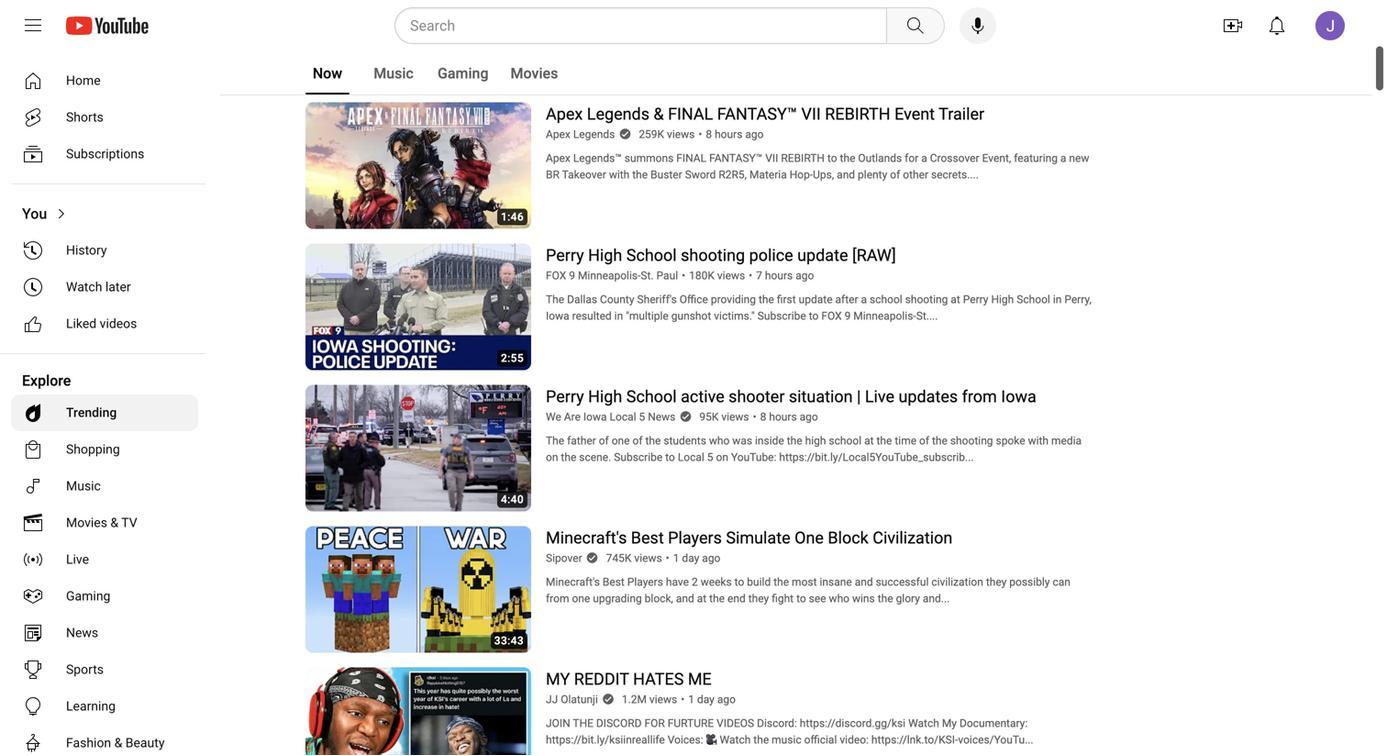 Task type: locate. For each thing, give the bounding box(es) containing it.
news up sports
[[66, 625, 98, 640]]

music
[[374, 65, 414, 82], [66, 478, 101, 494]]

legends up legends™ at the top left
[[573, 128, 615, 141]]

views down hates
[[649, 693, 677, 706]]

https://discord.gg/ksi
[[800, 717, 906, 730]]

with right spoke
[[1028, 434, 1049, 447]]

hours right 7
[[765, 269, 793, 282]]

1 vertical spatial high
[[991, 293, 1014, 306]]

rebirth inside apex legends™ summons final fantasy™ vii rebirth to the outlands for a crossover event, featuring a new br takeover with the buster sword r2r5, materia hop-ups, and plenty of other secrets....
[[781, 152, 825, 165]]

0 vertical spatial high
[[588, 246, 622, 265]]

you
[[22, 205, 47, 222]]

music down 'shopping'
[[66, 478, 101, 494]]

at inside the dallas county sheriff's office providing the first update after a school shooting at perry high school in perry, iowa resulted in "multiple gunshot victims."  subscribe to fox 9 minneapolis-st....
[[951, 293, 960, 306]]

minecraft's up sipover link
[[546, 528, 627, 548]]

the father of one of the students who was inside the high school at the time of the shooting spoke with media on the scene.    subscribe to local 5 on youtube: https://bit.ly/local5youtube_subscrib...
[[546, 434, 1082, 464]]

local inside the father of one of the students who was inside the high school at the time of the shooting spoke with media on the scene.    subscribe to local 5 on youtube: https://bit.ly/local5youtube_subscrib...
[[678, 451, 704, 464]]

spoke
[[996, 434, 1025, 447]]

1 horizontal spatial from
[[962, 387, 997, 406]]

movies for movies
[[511, 65, 558, 82]]

subscriptions link
[[11, 136, 198, 172], [11, 136, 198, 172]]

wins
[[852, 592, 875, 605]]

2 horizontal spatial at
[[951, 293, 960, 306]]

0 horizontal spatial music
[[66, 478, 101, 494]]

high for perry high school shooting police update [raw]
[[588, 246, 622, 265]]

1 horizontal spatial movies
[[511, 65, 558, 82]]

watch up https://lnk.to/ksi-
[[908, 717, 939, 730]]

live down movies & tv
[[66, 552, 89, 567]]

0 vertical spatial watch
[[66, 279, 102, 294]]

school for perry high school active shooter situation | live updates from iowa
[[626, 387, 677, 406]]

95k views
[[699, 410, 749, 423]]

avatar image image
[[1316, 11, 1345, 40]]

with inside apex legends™ summons final fantasy™ vii rebirth to the outlands for a crossover event, featuring a new br takeover with the buster sword r2r5, materia hop-ups, and plenty of other secrets....
[[609, 168, 630, 181]]

simulate
[[726, 528, 790, 548]]

vii up apex legends™ summons final fantasy™ vii rebirth to the outlands for a crossover event, featuring a new br takeover with the buster sword r2r5, materia hop-ups, and plenty of other secrets....
[[801, 104, 821, 124]]

1 vertical spatial players
[[627, 576, 663, 588]]

block
[[828, 528, 869, 548]]

2 horizontal spatial iowa
[[1001, 387, 1036, 406]]

ago up first
[[796, 269, 814, 282]]

0 horizontal spatial 1
[[673, 552, 679, 565]]

2 vertical spatial perry
[[546, 387, 584, 406]]

1 horizontal spatial local
[[678, 451, 704, 464]]

rebirth for to
[[781, 152, 825, 165]]

apex for apex legends & final fantasy™ vii rebirth event trailer
[[546, 104, 583, 124]]

the right time
[[932, 434, 948, 447]]

1 vertical spatial gaming
[[66, 589, 110, 604]]

vii inside apex legends™ summons final fantasy™ vii rebirth to the outlands for a crossover event, featuring a new br takeover with the buster sword r2r5, materia hop-ups, and plenty of other secrets....
[[765, 152, 778, 165]]

9 up the dallas
[[569, 269, 575, 282]]

0 vertical spatial at
[[951, 293, 960, 306]]

sipover
[[546, 552, 582, 565]]

update inside the dallas county sheriff's office providing the first update after a school shooting at perry high school in perry, iowa resulted in "multiple gunshot victims."  subscribe to fox 9 minneapolis-st....
[[799, 293, 833, 306]]

& left tv
[[110, 515, 118, 530]]

0 vertical spatial minecraft's
[[546, 528, 627, 548]]

FAN LEFT A BIRD AT MY DOOR… 🐦 text field
[[305, 1, 476, 38]]

players up the '2'
[[668, 528, 722, 548]]

see
[[809, 592, 826, 605]]

players up block, on the left of page
[[627, 576, 663, 588]]

they left possibly
[[986, 576, 1007, 588]]

legends inside the apex legends & final fantasy™ vii rebirth event trailer link
[[587, 104, 649, 124]]

first
[[777, 293, 796, 306]]

they down build
[[748, 592, 769, 605]]

minneapolis- up county
[[578, 269, 641, 282]]

0 vertical spatial iowa
[[546, 310, 569, 322]]

shooting up 180k views
[[681, 246, 745, 265]]

0 vertical spatial movies
[[511, 65, 558, 82]]

shooting inside the father of one of the students who was inside the high school at the time of the shooting spoke with media on the scene.    subscribe to local 5 on youtube: https://bit.ly/local5youtube_subscrib...
[[950, 434, 993, 447]]

perry high school active shooter situation | live updates from iowa link
[[546, 385, 1036, 409]]

0 horizontal spatial in
[[614, 310, 623, 322]]

the inside join the discord for furture videos discord: https://discord.gg/ksi  watch my documentary: https://bit.ly/ksiinreallife  voices: 🎥 watch the music official video: https://lnk.to/ksi-voices/youtu...
[[753, 733, 769, 746]]

0 vertical spatial 1 day ago
[[673, 552, 721, 565]]

1 vertical spatial with
[[1028, 434, 1049, 447]]

1 horizontal spatial players
[[668, 528, 722, 548]]

views right 259k
[[667, 128, 695, 141]]

minecraft's for minecraft's best players simulate one block civilization
[[546, 528, 627, 548]]

0 vertical spatial the
[[546, 293, 564, 306]]

1 vertical spatial fantasy™
[[709, 152, 763, 165]]

the left outlands
[[840, 152, 855, 165]]

the inside popcorn on the cob text box
[[767, 3, 786, 18]]

school inside the dallas county sheriff's office providing the first update after a school shooting at perry high school in perry, iowa resulted in "multiple gunshot victims."  subscribe to fox 9 minneapolis-st....
[[1017, 293, 1050, 306]]

with
[[609, 168, 630, 181], [1028, 434, 1049, 447]]

1 vertical spatial update
[[799, 293, 833, 306]]

the inside the father of one of the students who was inside the high school at the time of the shooting spoke with media on the scene.    subscribe to local 5 on youtube: https://bit.ly/local5youtube_subscrib...
[[546, 434, 564, 447]]

0 vertical spatial subscribe
[[758, 310, 806, 322]]

and inside apex legends™ summons final fantasy™ vii rebirth to the outlands for a crossover event, featuring a new br takeover with the buster sword r2r5, materia hop-ups, and plenty of other secrets....
[[837, 168, 855, 181]]

block,
[[645, 592, 673, 605]]

with down legends™ at the top left
[[609, 168, 630, 181]]

1 down "me"
[[688, 693, 694, 706]]

and
[[837, 168, 855, 181], [855, 576, 873, 588], [676, 592, 694, 605]]

live right |
[[865, 387, 895, 406]]

rebirth up outlands
[[825, 104, 890, 124]]

views
[[923, 24, 950, 37], [529, 43, 557, 55], [667, 128, 695, 141], [717, 269, 745, 282], [721, 410, 749, 423], [634, 552, 662, 565], [649, 693, 677, 706]]

2 apex from the top
[[546, 128, 570, 141]]

from right updates
[[962, 387, 997, 406]]

legends up 259k
[[587, 104, 649, 124]]

2 vertical spatial and
[[676, 592, 694, 605]]

at for [raw]
[[951, 293, 960, 306]]

2 horizontal spatial shooting
[[950, 434, 993, 447]]

who down insane
[[829, 592, 850, 605]]

the inside the dallas county sheriff's office providing the first update after a school shooting at perry high school in perry, iowa resulted in "multiple gunshot victims."  subscribe to fox 9 minneapolis-st....
[[546, 293, 564, 306]]

views for 95k views
[[721, 410, 749, 423]]

views down ain't
[[923, 24, 950, 37]]

at
[[951, 293, 960, 306], [864, 434, 874, 447], [697, 592, 707, 605]]

1 vertical spatial iowa
[[1001, 387, 1036, 406]]

of right time
[[919, 434, 929, 447]]

my up jj
[[546, 670, 570, 689]]

1 horizontal spatial school
[[870, 293, 902, 306]]

views for 259k views
[[667, 128, 695, 141]]

my reddit hates me
[[546, 670, 712, 689]]

1 vertical spatial vii
[[765, 152, 778, 165]]

0 horizontal spatial from
[[546, 592, 569, 605]]

0 vertical spatial and
[[837, 168, 855, 181]]

1 day ago
[[673, 552, 721, 565], [688, 693, 736, 706]]

can
[[1053, 576, 1070, 588]]

1 vertical spatial and
[[855, 576, 873, 588]]

final
[[668, 104, 713, 124], [676, 152, 706, 165]]

and up wins
[[855, 576, 873, 588]]

music link
[[11, 468, 198, 505], [11, 468, 198, 505]]

my reddit hates me by jj olatunji 1,258,458 views 1 day ago 19 minutes element
[[546, 670, 712, 689]]

a right after
[[861, 293, 867, 306]]

time
[[895, 434, 917, 447]]

best up upgrading
[[603, 576, 625, 588]]

1 apex from the top
[[546, 104, 583, 124]]

in down county
[[614, 310, 623, 322]]

ago for police
[[796, 269, 814, 282]]

school inside "link"
[[626, 246, 677, 265]]

minneapolis- down after
[[853, 310, 916, 322]]

0 vertical spatial day
[[682, 552, 699, 565]]

views for 745k views
[[634, 552, 662, 565]]

1 vertical spatial 9
[[845, 310, 851, 322]]

a right the for
[[921, 152, 927, 165]]

|
[[857, 387, 861, 406]]

local down students
[[678, 451, 704, 464]]

to down students
[[665, 451, 675, 464]]

legends inside apex legends link
[[573, 128, 615, 141]]

1 horizontal spatial 5
[[707, 451, 713, 464]]

gaming down fan left a bird at my door… 🐦 link
[[438, 65, 489, 82]]

apex legends & final fantasy™ vii rebirth event trailer by apex legends 259,854 views 8 hours ago 1 minute, 46 seconds element
[[546, 104, 984, 124]]

high up we are iowa local 5 news
[[588, 387, 622, 406]]

0 vertical spatial in
[[1053, 293, 1062, 306]]

ago down situation
[[800, 410, 818, 423]]

update up 7 hours ago at right top
[[797, 246, 848, 265]]

best for simulate
[[631, 528, 664, 548]]

media
[[1051, 434, 1082, 447]]

one
[[795, 528, 824, 548]]

the down 'discord:'
[[753, 733, 769, 746]]

1 vertical spatial minecraft's
[[546, 576, 600, 588]]

8 hours ago down apex legends & final fantasy™ vii rebirth event trailer by apex legends 259,854 views 8 hours ago 1 minute, 46 seconds element
[[706, 128, 764, 141]]

1 the from the top
[[546, 293, 564, 306]]

None search field
[[361, 7, 949, 44]]

at inside minecraft's best players have 2 weeks to build the most insane and successful civilization they possibly can from one upgrading block, and at the end they fight to see who wins the glory and...
[[697, 592, 707, 605]]

home
[[66, 73, 101, 88]]

day down "me"
[[697, 693, 715, 706]]

best
[[631, 528, 664, 548], [603, 576, 625, 588]]

259k
[[639, 128, 664, 141]]

update right first
[[799, 293, 833, 306]]

and...
[[923, 592, 950, 605]]

day for players
[[682, 552, 699, 565]]

fantasy™
[[717, 104, 797, 124], [709, 152, 763, 165]]

players for have
[[627, 576, 663, 588]]

Popcorn on the cob text field
[[698, 1, 810, 20]]

apex for apex legends
[[546, 128, 570, 141]]

who left "was"
[[709, 434, 730, 447]]

iowa up spoke
[[1001, 387, 1036, 406]]

high inside the dallas county sheriff's office providing the first update after a school shooting at perry high school in perry, iowa resulted in "multiple gunshot victims."  subscribe to fox 9 minneapolis-st....
[[991, 293, 1014, 306]]

1 vertical spatial legends
[[573, 128, 615, 141]]

day for hates
[[697, 693, 715, 706]]

1 vertical spatial fox
[[821, 310, 842, 322]]

movies inside tab list
[[511, 65, 558, 82]]

the
[[573, 717, 594, 730]]

1 horizontal spatial at
[[864, 434, 874, 447]]

vii up materia
[[765, 152, 778, 165]]

0 horizontal spatial one
[[572, 592, 590, 605]]

1 horizontal spatial who
[[829, 592, 850, 605]]

news
[[648, 410, 676, 423], [66, 625, 98, 640]]

my right at
[[426, 3, 445, 18]]

0 horizontal spatial players
[[627, 576, 663, 588]]

and down have at the bottom
[[676, 592, 694, 605]]

news up students
[[648, 410, 676, 423]]

minecraft's for minecraft's best players have 2 weeks to build the most insane and successful civilization they possibly can from one upgrading block, and at the end they fight to see who wins the glory and...
[[546, 576, 600, 588]]

2.5m views
[[502, 43, 557, 55]]

views right 745k
[[634, 552, 662, 565]]

1 horizontal spatial news
[[648, 410, 676, 423]]

updates
[[899, 387, 958, 406]]

0 vertical spatial 8
[[706, 128, 712, 141]]

of left other
[[890, 168, 900, 181]]

my
[[942, 717, 957, 730]]

rebirth up hop-
[[781, 152, 825, 165]]

insane
[[820, 576, 852, 588]]

1 horizontal spatial with
[[1028, 434, 1049, 447]]

on left youtube: on the right bottom
[[716, 451, 728, 464]]

& for tv
[[110, 515, 118, 530]]

0 horizontal spatial who
[[709, 434, 730, 447]]

final for summons
[[676, 152, 706, 165]]

minecraft's down sipover link
[[546, 576, 600, 588]]

with inside the father of one of the students who was inside the high school at the time of the shooting spoke with media on the scene.    subscribe to local 5 on youtube: https://bit.ly/local5youtube_subscrib...
[[1028, 434, 1049, 447]]

None text field
[[386, 0, 518, 34]]

1 vertical spatial hours
[[765, 269, 793, 282]]

0 horizontal spatial watch
[[66, 279, 102, 294]]

1 horizontal spatial fox
[[821, 310, 842, 322]]

players for simulate
[[668, 528, 722, 548]]

to down 7 hours ago at right top
[[809, 310, 819, 322]]

tab list
[[305, 51, 558, 95]]

0 vertical spatial vii
[[801, 104, 821, 124]]

views right the 2.5m
[[529, 43, 557, 55]]

materia
[[749, 168, 787, 181]]

st....
[[916, 310, 938, 322]]

1 vertical spatial day
[[697, 693, 715, 706]]

st.
[[641, 269, 654, 282]]

school
[[626, 246, 677, 265], [1017, 293, 1050, 306], [626, 387, 677, 406]]

best up the 745k views on the left of page
[[631, 528, 664, 548]]

1 vertical spatial who
[[829, 592, 850, 605]]

the left students
[[645, 434, 661, 447]]

🐦
[[352, 21, 365, 36]]

1 vertical spatial live
[[66, 552, 89, 567]]

1:46
[[501, 210, 524, 223]]

music down fan left a bird at my door… 🐦 link
[[374, 65, 414, 82]]

1 vertical spatial school
[[829, 434, 862, 447]]

0 horizontal spatial movies
[[66, 515, 107, 530]]

9
[[569, 269, 575, 282], [845, 310, 851, 322]]

my
[[426, 3, 445, 18], [546, 670, 570, 689]]

1 horizontal spatial 9
[[845, 310, 851, 322]]

final up sword
[[676, 152, 706, 165]]

and right ups,
[[837, 168, 855, 181]]

minecraft's best players have 2 weeks to build the most insane and successful civilization they possibly can from one upgrading block, and at the end they fight to see who wins the glory and...
[[546, 576, 1070, 605]]

dallas
[[567, 293, 597, 306]]

0 vertical spatial 8 hours ago
[[706, 128, 764, 141]]

final inside apex legends™ summons final fantasy™ vii rebirth to the outlands for a crossover event, featuring a new br takeover with the buster sword r2r5, materia hop-ups, and plenty of other secrets....
[[676, 152, 706, 165]]

one left upgrading
[[572, 592, 590, 605]]

players inside minecraft's best players have 2 weeks to build the most insane and successful civilization they possibly can from one upgrading block, and at the end they fight to see who wins the glory and...
[[627, 576, 663, 588]]

high inside "link"
[[588, 246, 622, 265]]

liked videos link
[[11, 305, 198, 342], [11, 305, 198, 342]]

gunshot
[[671, 310, 711, 322]]

8 down shooter
[[760, 410, 766, 423]]

gaming link
[[11, 578, 198, 615], [11, 578, 198, 615]]

situation
[[789, 387, 853, 406]]

takeover
[[562, 168, 606, 181]]

views for 180k views
[[717, 269, 745, 282]]

0 horizontal spatial news
[[66, 625, 98, 640]]

fan left a bird at my door… 🐦
[[305, 3, 445, 36]]

ago for one
[[702, 552, 721, 565]]

movies for movies & tv
[[66, 515, 107, 530]]

shooting inside the dallas county sheriff's office providing the first update after a school shooting at perry high school in perry, iowa resulted in "multiple gunshot victims."  subscribe to fox 9 minneapolis-st....
[[905, 293, 948, 306]]

students
[[664, 434, 706, 447]]

1 vertical spatial final
[[676, 152, 706, 165]]

& left beauty
[[114, 735, 122, 750]]

fantasy™ up materia
[[717, 104, 797, 124]]

in left perry,
[[1053, 293, 1062, 306]]

0 horizontal spatial school
[[829, 434, 862, 447]]

olatunji
[[561, 693, 598, 706]]

1 vertical spatial 5
[[707, 451, 713, 464]]

liked videos
[[66, 316, 137, 331]]

a left new
[[1060, 152, 1066, 165]]

1 vertical spatial the
[[546, 434, 564, 447]]

players inside "link"
[[668, 528, 722, 548]]

8 hours ago down the perry high school active shooter situation | live updates from iowa by we are iowa local 5 news 95,302 views 8 hours ago 4 minutes, 40 seconds "element"
[[760, 410, 818, 423]]

1 horizontal spatial rebirth
[[825, 104, 890, 124]]

3 apex from the top
[[546, 152, 570, 165]]

9 inside the dallas county sheriff's office providing the first update after a school shooting at perry high school in perry, iowa resulted in "multiple gunshot victims."  subscribe to fox 9 minneapolis-st....
[[845, 310, 851, 322]]

legends for apex legends
[[573, 128, 615, 141]]

1 vertical spatial subscribe
[[614, 451, 663, 464]]

None text field
[[502, 1, 672, 38], [1091, 1, 1261, 38], [502, 1, 672, 38], [1091, 1, 1261, 38]]

sports
[[66, 662, 104, 677]]

best inside minecraft's best players have 2 weeks to build the most insane and successful civilization they possibly can from one upgrading block, and at the end they fight to see who wins the glory and...
[[603, 576, 625, 588]]

plenty
[[858, 168, 887, 181]]

0 vertical spatial fantasy™
[[717, 104, 797, 124]]

minecraft's inside minecraft's best players have 2 weeks to build the most insane and successful civilization they possibly can from one upgrading block, and at the end they fight to see who wins the glory and...
[[546, 576, 600, 588]]

movies left tv
[[66, 515, 107, 530]]

school
[[870, 293, 902, 306], [829, 434, 862, 447]]

shooting left spoke
[[950, 434, 993, 447]]

subscribe inside the father of one of the students who was inside the high school at the time of the shooting spoke with media on the scene.    subscribe to local 5 on youtube: https://bit.ly/local5youtube_subscrib...
[[614, 451, 663, 464]]

iowa down the dallas
[[546, 310, 569, 322]]

fox inside the dallas county sheriff's office providing the first update after a school shooting at perry high school in perry, iowa resulted in "multiple gunshot victims."  subscribe to fox 9 minneapolis-st....
[[821, 310, 842, 322]]

best inside "link"
[[631, 528, 664, 548]]

1 vertical spatial minneapolis-
[[853, 310, 916, 322]]

0 vertical spatial update
[[797, 246, 848, 265]]

on right popcorn
[[750, 3, 764, 18]]

high left perry,
[[991, 293, 1014, 306]]

1 day ago for simulate
[[673, 552, 721, 565]]

one inside the father of one of the students who was inside the high school at the time of the shooting spoke with media on the scene.    subscribe to local 5 on youtube: https://bit.ly/local5youtube_subscrib...
[[612, 434, 630, 447]]

0 vertical spatial rebirth
[[825, 104, 890, 124]]

featuring
[[1014, 152, 1058, 165]]

final up 259k views
[[668, 104, 713, 124]]

0 vertical spatial who
[[709, 434, 730, 447]]

to inside the father of one of the students who was inside the high school at the time of the shooting spoke with media on the scene.    subscribe to local 5 on youtube: https://bit.ly/local5youtube_subscrib...
[[665, 451, 675, 464]]

at for |
[[864, 434, 874, 447]]

subscribe for shooting
[[758, 310, 806, 322]]

2 the from the top
[[546, 434, 564, 447]]

0 horizontal spatial best
[[603, 576, 625, 588]]

the right wins
[[878, 592, 893, 605]]

shooting
[[681, 246, 745, 265], [905, 293, 948, 306], [950, 434, 993, 447]]

subscribe inside the dallas county sheriff's office providing the first update after a school shooting at perry high school in perry, iowa resulted in "multiple gunshot victims."  subscribe to fox 9 minneapolis-st....
[[758, 310, 806, 322]]

views down the perry high school shooting police update [raw] "link"
[[717, 269, 745, 282]]

shopping link
[[11, 431, 198, 468], [11, 431, 198, 468]]

apex legends
[[546, 128, 615, 141]]

resulted
[[572, 310, 612, 322]]

1 vertical spatial 1
[[688, 693, 694, 706]]

at inside the father of one of the students who was inside the high school at the time of the shooting spoke with media on the scene.    subscribe to local 5 on youtube: https://bit.ly/local5youtube_subscrib...
[[864, 434, 874, 447]]

high for perry high school active shooter situation | live updates from iowa
[[588, 387, 622, 406]]

apex inside apex legends™ summons final fantasy™ vii rebirth to the outlands for a crossover event, featuring a new br takeover with the buster sword r2r5, materia hop-ups, and plenty of other secrets....
[[546, 152, 570, 165]]

movies down 2.5m views
[[511, 65, 558, 82]]

1 vertical spatial rebirth
[[781, 152, 825, 165]]

1 day ago up the '2'
[[673, 552, 721, 565]]

we are iowa local 5 news link
[[546, 409, 677, 425]]

vii for event
[[801, 104, 821, 124]]

8 hours ago for 95k views
[[760, 410, 818, 423]]

8 up sword
[[706, 128, 712, 141]]

ago up weeks
[[702, 552, 721, 565]]

2024 ain't playin! #comedy link
[[894, 1, 1048, 20]]

sports link
[[11, 651, 198, 688], [11, 651, 198, 688]]

from down sipover
[[546, 592, 569, 605]]

ups,
[[813, 168, 834, 181]]

0 vertical spatial my
[[426, 3, 445, 18]]

1 vertical spatial &
[[110, 515, 118, 530]]

rebirth for event
[[825, 104, 890, 124]]

school up st.
[[626, 246, 677, 265]]

one down we are iowa local 5 news link
[[612, 434, 630, 447]]

school up we are iowa local 5 news link
[[626, 387, 677, 406]]

vii for to
[[765, 152, 778, 165]]

views up "was"
[[721, 410, 749, 423]]

0 vertical spatial one
[[612, 434, 630, 447]]

minecraft's inside "link"
[[546, 528, 627, 548]]

1 minecraft's from the top
[[546, 528, 627, 548]]

1 vertical spatial apex
[[546, 128, 570, 141]]

1 vertical spatial watch
[[908, 717, 939, 730]]

fantasy™ for summons
[[709, 152, 763, 165]]

apex for apex legends™ summons final fantasy™ vii rebirth to the outlands for a crossover event, featuring a new br takeover with the buster sword r2r5, materia hop-ups, and plenty of other secrets....
[[546, 152, 570, 165]]

fan
[[305, 3, 329, 18]]

1 day ago for me
[[688, 693, 736, 706]]

& up 259k
[[654, 104, 664, 124]]

school inside the dallas county sheriff's office providing the first update after a school shooting at perry high school in perry, iowa resulted in "multiple gunshot victims."  subscribe to fox 9 minneapolis-st....
[[870, 293, 902, 306]]

2 vertical spatial iowa
[[583, 410, 607, 423]]

fantasy™ for &
[[717, 104, 797, 124]]

final for &
[[668, 104, 713, 124]]

school for perry high school shooting police update [raw]
[[626, 246, 677, 265]]

who inside minecraft's best players have 2 weeks to build the most insane and successful civilization they possibly can from one upgrading block, and at the end they fight to see who wins the glory and...
[[829, 592, 850, 605]]

0 vertical spatial final
[[668, 104, 713, 124]]

1 for hates
[[688, 693, 694, 706]]

1 day ago down "me"
[[688, 693, 736, 706]]

shorts
[[66, 110, 104, 125]]

apex legends link
[[546, 126, 616, 143]]

0 vertical spatial minneapolis-
[[578, 269, 641, 282]]

0 horizontal spatial gaming
[[66, 589, 110, 604]]

hours up r2r5,
[[715, 128, 743, 141]]

to inside the dallas county sheriff's office providing the first update after a school shooting at perry high school in perry, iowa resulted in "multiple gunshot victims."  subscribe to fox 9 minneapolis-st....
[[809, 310, 819, 322]]

2:55 link
[[305, 243, 531, 372]]

fantasy™ inside apex legends™ summons final fantasy™ vii rebirth to the outlands for a crossover event, featuring a new br takeover with the buster sword r2r5, materia hop-ups, and plenty of other secrets....
[[709, 152, 763, 165]]

0 vertical spatial from
[[962, 387, 997, 406]]

update
[[797, 246, 848, 265], [799, 293, 833, 306]]

views for 1.2m views
[[649, 693, 677, 706]]

school inside the father of one of the students who was inside the high school at the time of the shooting spoke with media on the scene.    subscribe to local 5 on youtube: https://bit.ly/local5youtube_subscrib...
[[829, 434, 862, 447]]

8 hours ago for 259k views
[[706, 128, 764, 141]]

0 vertical spatial players
[[668, 528, 722, 548]]

popcorn on the cob
[[698, 3, 810, 18]]

perry for perry high school active shooter situation | live updates from iowa
[[546, 387, 584, 406]]

2 minecraft's from the top
[[546, 576, 600, 588]]

school right after
[[870, 293, 902, 306]]

official
[[804, 733, 837, 746]]

perry inside "link"
[[546, 246, 584, 265]]

trending
[[66, 405, 117, 420]]

are
[[564, 410, 581, 423]]

discord:
[[757, 717, 797, 730]]

1 horizontal spatial shooting
[[905, 293, 948, 306]]

1 vertical spatial 8 hours ago
[[760, 410, 818, 423]]



Task type: vqa. For each thing, say whether or not it's contained in the screenshot.
the left 5
yes



Task type: describe. For each thing, give the bounding box(es) containing it.
me
[[688, 670, 712, 689]]

0 vertical spatial fox
[[546, 269, 566, 282]]

upgrading
[[593, 592, 642, 605]]

4:40
[[501, 493, 524, 506]]

0 vertical spatial 5
[[639, 410, 645, 423]]

the for perry high school active shooter situation | live updates from iowa
[[546, 434, 564, 447]]

hop-
[[790, 168, 813, 181]]

"multiple
[[626, 310, 669, 322]]

4:40 link
[[305, 385, 531, 514]]

the down summons
[[632, 168, 648, 181]]

furture
[[668, 717, 714, 730]]

legends for apex legends & final fantasy™ vii rebirth event trailer
[[587, 104, 649, 124]]

fashion
[[66, 735, 111, 750]]

the left high
[[787, 434, 802, 447]]

#comedy
[[994, 3, 1048, 18]]

we are iowa local 5 news
[[546, 410, 676, 423]]

who inside the father of one of the students who was inside the high school at the time of the shooting spoke with media on the scene.    subscribe to local 5 on youtube: https://bit.ly/local5youtube_subscrib...
[[709, 434, 730, 447]]

bird
[[376, 3, 404, 18]]

sipover link
[[546, 550, 583, 566]]

minecraft's best players simulate one block civilization
[[546, 528, 953, 548]]

my inside fan left a bird at my door… 🐦
[[426, 3, 445, 18]]

update inside "link"
[[797, 246, 848, 265]]

jj olatunji
[[546, 693, 598, 706]]

beauty
[[125, 735, 165, 750]]

33:43 link
[[305, 526, 531, 655]]

tab list containing now
[[305, 51, 558, 95]]

best for have
[[603, 576, 625, 588]]

1 horizontal spatial music
[[374, 65, 414, 82]]

playin!
[[954, 3, 991, 18]]

33:43
[[494, 634, 524, 647]]

shopping
[[66, 442, 120, 457]]

0 vertical spatial hours
[[715, 128, 743, 141]]

1 vertical spatial in
[[614, 310, 623, 322]]

745k
[[606, 552, 632, 565]]

1 horizontal spatial on
[[716, 451, 728, 464]]

hours for police
[[765, 269, 793, 282]]

views inside 2024 ain't playin! #comedy 358k views
[[923, 24, 950, 37]]

to left see
[[796, 592, 806, 605]]

5 inside the father of one of the students who was inside the high school at the time of the shooting spoke with media on the scene.    subscribe to local 5 on youtube: https://bit.ly/local5youtube_subscrib...
[[707, 451, 713, 464]]

weeks
[[701, 576, 732, 588]]

358k
[[894, 24, 920, 37]]

180k views
[[689, 269, 745, 282]]

2024 ain't playin! #comedy text field
[[894, 1, 1048, 20]]

https://bit.ly/local5youtube_subscrib...
[[779, 451, 974, 464]]

1.2m
[[622, 693, 647, 706]]

of down we are iowa local 5 news link
[[633, 434, 643, 447]]

2.5m
[[502, 43, 527, 55]]

1 vertical spatial they
[[748, 592, 769, 605]]

documentary:
[[960, 717, 1028, 730]]

legends™
[[573, 152, 622, 165]]

& for beauty
[[114, 735, 122, 750]]

[raw]
[[852, 246, 896, 265]]

movies & tv
[[66, 515, 137, 530]]

on inside text box
[[750, 3, 764, 18]]

the down the father
[[561, 451, 576, 464]]

2 horizontal spatial a
[[1060, 152, 1066, 165]]

apex legends & final fantasy™ vii rebirth event trailer link
[[546, 102, 984, 126]]

the dallas county sheriff's office providing the first update after a school shooting at perry high school in perry, iowa resulted in "multiple gunshot victims."  subscribe to fox 9 minneapolis-st....
[[546, 293, 1092, 322]]

2:55
[[501, 352, 524, 365]]

perry,
[[1064, 293, 1092, 306]]

0 vertical spatial &
[[654, 104, 664, 124]]

180k
[[689, 269, 715, 282]]

the down weeks
[[709, 592, 725, 605]]

history
[[66, 243, 107, 258]]

to inside apex legends™ summons final fantasy™ vii rebirth to the outlands for a crossover event, featuring a new br takeover with the buster sword r2r5, materia hop-ups, and plenty of other secrets....
[[827, 152, 837, 165]]

have
[[666, 576, 689, 588]]

videos
[[100, 316, 137, 331]]

the up https://bit.ly/local5youtube_subscrib...
[[877, 434, 892, 447]]

explore
[[22, 372, 71, 389]]

https://bit.ly/ksiinreallife
[[546, 733, 665, 746]]

now
[[313, 65, 342, 82]]

hours for shooter
[[769, 410, 797, 423]]

7 hours ago
[[756, 269, 814, 282]]

8 for 95k views
[[760, 410, 766, 423]]

Search text field
[[410, 14, 883, 38]]

county
[[600, 293, 634, 306]]

jj olatunji link
[[546, 691, 599, 708]]

paul
[[656, 269, 678, 282]]

the up fight
[[774, 576, 789, 588]]

the for perry high school shooting police update [raw]
[[546, 293, 564, 306]]

minecraft's best players simulate one block civilization by sipover 745,449 views 1 day ago 33 minutes element
[[546, 528, 953, 548]]

1 horizontal spatial they
[[986, 576, 1007, 588]]

0 vertical spatial 9
[[569, 269, 575, 282]]

of up scene.
[[599, 434, 609, 447]]

hates
[[633, 670, 684, 689]]

was
[[732, 434, 752, 447]]

2024
[[894, 3, 924, 18]]

1 horizontal spatial a
[[921, 152, 927, 165]]

ain't
[[927, 3, 951, 18]]

iowa inside the dallas county sheriff's office providing the first update after a school shooting at perry high school in perry, iowa resulted in "multiple gunshot victims."  subscribe to fox 9 minneapolis-st....
[[546, 310, 569, 322]]

a inside the dallas county sheriff's office providing the first update after a school shooting at perry high school in perry, iowa resulted in "multiple gunshot victims."  subscribe to fox 9 minneapolis-st....
[[861, 293, 867, 306]]

1 for players
[[673, 552, 679, 565]]

reddit
[[574, 670, 629, 689]]

ago up videos
[[717, 693, 736, 706]]

music
[[772, 733, 802, 746]]

1 vertical spatial news
[[66, 625, 98, 640]]

glory
[[896, 592, 920, 605]]

minecraft's best players simulate one block civilization link
[[546, 526, 953, 550]]

33 minutes, 43 seconds element
[[494, 634, 524, 647]]

shooting inside "link"
[[681, 246, 745, 265]]

youtube:
[[731, 451, 777, 464]]

fashion & beauty
[[66, 735, 165, 750]]

successful
[[876, 576, 929, 588]]

fan left a bird at my door… 🐦 link
[[305, 1, 476, 38]]

high
[[805, 434, 826, 447]]

for
[[644, 717, 665, 730]]

voices/youtu...
[[958, 733, 1034, 746]]

shooter
[[729, 387, 785, 406]]

subscribe for active
[[614, 451, 663, 464]]

new
[[1069, 152, 1089, 165]]

liked
[[66, 316, 97, 331]]

perry high school active shooter situation | live updates from iowa
[[546, 387, 1036, 406]]

victims."
[[714, 310, 755, 322]]

ago down apex legends & final fantasy™ vii rebirth event trailer by apex legends 259,854 views 8 hours ago 1 minute, 46 seconds element
[[745, 128, 764, 141]]

from inside minecraft's best players have 2 weeks to build the most insane and successful civilization they possibly can from one upgrading block, and at the end they fight to see who wins the glory and...
[[546, 592, 569, 605]]

voices:
[[668, 733, 703, 746]]

tv
[[121, 515, 137, 530]]

perry high school shooting police update [raw] by fox 9 minneapolis-st. paul 180,138 views 7 hours ago 2 minutes, 55 seconds element
[[546, 246, 896, 265]]

1 horizontal spatial gaming
[[438, 65, 489, 82]]

0 horizontal spatial on
[[546, 451, 558, 464]]

2 minutes, 55 seconds element
[[501, 352, 524, 365]]

cob
[[789, 3, 810, 18]]

secrets....
[[931, 168, 979, 181]]

minneapolis- inside the dallas county sheriff's office providing the first update after a school shooting at perry high school in perry, iowa resulted in "multiple gunshot victims."  subscribe to fox 9 minneapolis-st....
[[853, 310, 916, 322]]

ago for shooter
[[800, 410, 818, 423]]

my reddit hates me link
[[546, 667, 712, 691]]

popcorn
[[698, 3, 747, 18]]

trailer
[[939, 104, 984, 124]]

event,
[[982, 152, 1011, 165]]

sword
[[685, 168, 716, 181]]

0 vertical spatial local
[[610, 410, 636, 423]]

civilization
[[873, 528, 953, 548]]

one inside minecraft's best players have 2 weeks to build the most insane and successful civilization they possibly can from one upgrading block, and at the end they fight to see who wins the glory and...
[[572, 592, 590, 605]]

perry for perry high school shooting police update [raw]
[[546, 246, 584, 265]]

0 vertical spatial news
[[648, 410, 676, 423]]

1 vertical spatial my
[[546, 670, 570, 689]]

crossover
[[930, 152, 979, 165]]

8 for 259k views
[[706, 128, 712, 141]]

1 horizontal spatial iowa
[[583, 410, 607, 423]]

to up end
[[735, 576, 744, 588]]

745k views
[[606, 552, 662, 565]]

perry inside the dallas county sheriff's office providing the first update after a school shooting at perry high school in perry, iowa resulted in "multiple gunshot victims."  subscribe to fox 9 minneapolis-st....
[[963, 293, 988, 306]]

1 horizontal spatial watch
[[720, 733, 751, 746]]

0 vertical spatial live
[[865, 387, 895, 406]]

perry high school active shooter situation | live updates from iowa by we are iowa local 5 news 95,302 views 8 hours ago 4 minutes, 40 seconds element
[[546, 387, 1036, 406]]

4 minutes, 40 seconds element
[[501, 493, 524, 506]]

scene.
[[579, 451, 611, 464]]

the inside the dallas county sheriff's office providing the first update after a school shooting at perry high school in perry, iowa resulted in "multiple gunshot victims."  subscribe to fox 9 minneapolis-st....
[[759, 293, 774, 306]]

1 minute, 46 seconds element
[[501, 210, 524, 223]]

subscriptions
[[66, 146, 144, 161]]

of inside apex legends™ summons final fantasy™ vii rebirth to the outlands for a crossover event, featuring a new br takeover with the buster sword r2r5, materia hop-ups, and plenty of other secrets....
[[890, 168, 900, 181]]



